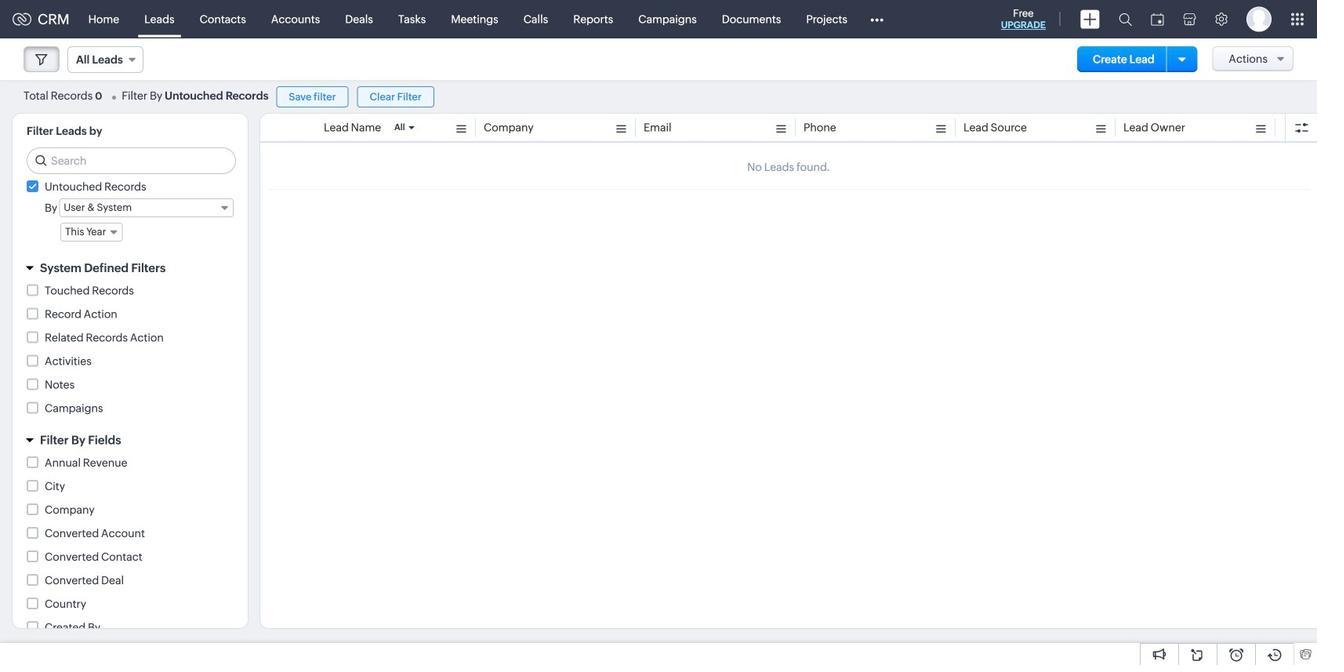 Task type: vqa. For each thing, say whether or not it's contained in the screenshot.
Search element
yes



Task type: locate. For each thing, give the bounding box(es) containing it.
logo image
[[13, 13, 31, 25]]

profile element
[[1238, 0, 1282, 38]]

create menu image
[[1081, 10, 1101, 29]]

None field
[[67, 46, 143, 73], [59, 198, 234, 217], [60, 223, 123, 242], [67, 46, 143, 73], [59, 198, 234, 217], [60, 223, 123, 242]]

calendar image
[[1152, 13, 1165, 25]]

Other Modules field
[[861, 7, 894, 32]]



Task type: describe. For each thing, give the bounding box(es) containing it.
search image
[[1119, 13, 1133, 26]]

create menu element
[[1072, 0, 1110, 38]]

search element
[[1110, 0, 1142, 38]]

profile image
[[1247, 7, 1272, 32]]

Search text field
[[27, 148, 235, 173]]



